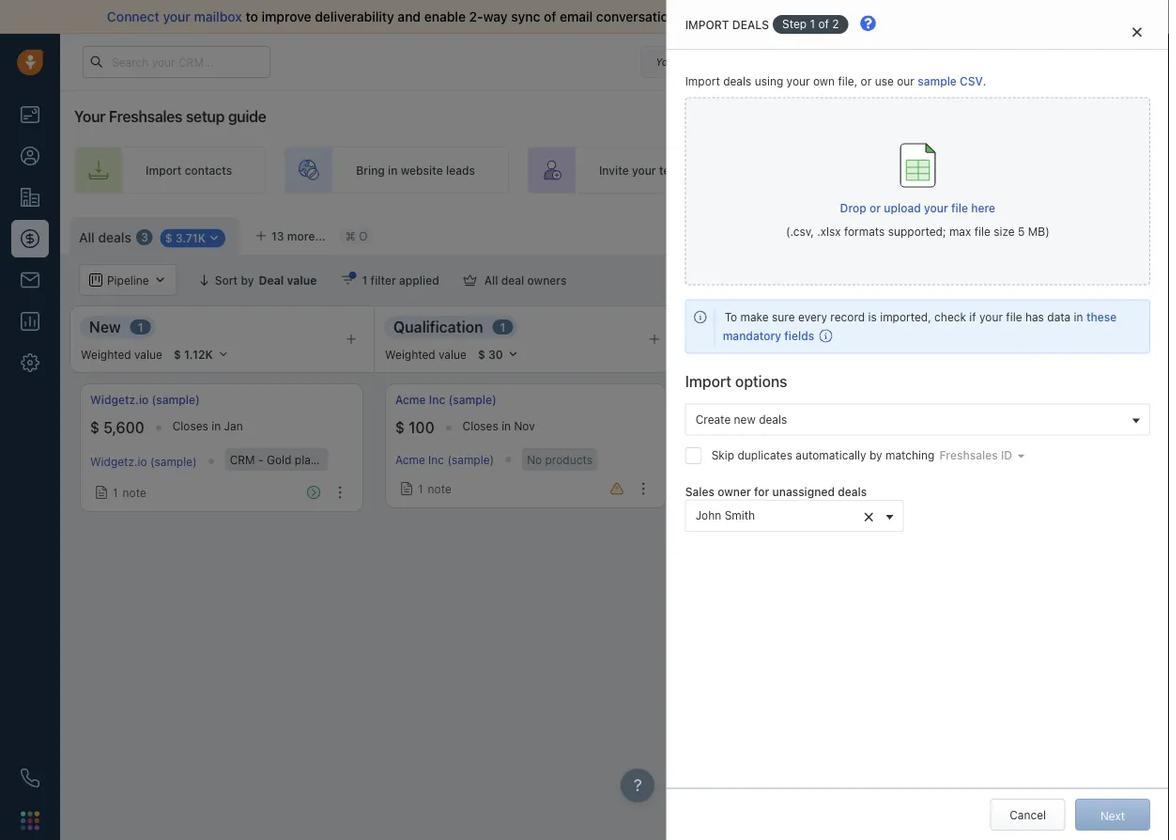 Task type: describe. For each thing, give the bounding box(es) containing it.
matching
[[886, 449, 935, 462]]

smith
[[725, 509, 756, 522]]

close image
[[1133, 26, 1143, 37]]

import contacts link
[[74, 147, 266, 194]]

using
[[755, 75, 784, 88]]

drop or upload your file here
[[841, 201, 996, 214]]

×
[[864, 504, 875, 526]]

from
[[1012, 9, 1042, 24]]

1 right new
[[138, 320, 143, 334]]

csv
[[960, 75, 984, 88]]

your left own
[[787, 75, 811, 88]]

import deals button
[[934, 217, 1037, 249]]

start
[[980, 9, 1009, 24]]

1 vertical spatial and
[[960, 273, 981, 287]]

2 widgetz.io (sample) from the top
[[90, 455, 197, 468]]

setup
[[186, 108, 225, 125]]

trial
[[682, 55, 701, 68]]

sample
[[918, 75, 957, 88]]

create new deals
[[696, 413, 788, 426]]

ends
[[704, 55, 727, 68]]

2 acme inc (sample) from the top
[[396, 453, 494, 466]]

(.csv,
[[786, 225, 815, 238]]

3
[[141, 231, 148, 244]]

these mandatory fields
[[723, 311, 1118, 343]]

add inside add deal button
[[1103, 226, 1125, 240]]

john smith
[[696, 509, 756, 522]]

quotas and forecasting
[[918, 273, 1048, 287]]

in for bring in website leads
[[388, 163, 398, 177]]

quotas and forecasting link
[[900, 264, 1067, 296]]

closes for $ 100
[[463, 420, 499, 433]]

all for deals
[[79, 229, 95, 245]]

import deals inside button
[[959, 226, 1027, 240]]

bring in website leads link
[[285, 147, 509, 194]]

in for closes in nov
[[502, 420, 511, 433]]

create for create new deals
[[696, 413, 731, 426]]

sync
[[511, 9, 541, 24]]

has
[[1026, 311, 1045, 324]]

your for your trial ends in 21 days
[[656, 55, 679, 68]]

use
[[875, 75, 894, 88]]

your inside 'link'
[[912, 163, 936, 177]]

1 team from the left
[[660, 163, 687, 177]]

$ for $ 100
[[396, 419, 405, 437]]

mb)
[[1029, 225, 1050, 238]]

leads inside "link"
[[446, 163, 475, 177]]

0 horizontal spatial data
[[820, 9, 847, 24]]

john
[[696, 509, 722, 522]]

1 acme from the top
[[396, 393, 426, 406]]

sales
[[686, 485, 715, 498]]

in for closes in jan
[[212, 420, 221, 433]]

to inside "route leads to your team" 'link'
[[898, 163, 909, 177]]

deals inside button
[[759, 413, 788, 426]]

connect your mailbox link
[[107, 9, 246, 24]]

connect
[[107, 9, 160, 24]]

deliverability
[[315, 9, 394, 24]]

add deal button
[[1078, 217, 1161, 249]]

mailbox
[[194, 9, 242, 24]]

qualification
[[394, 318, 483, 336]]

new
[[89, 318, 121, 336]]

fields
[[785, 329, 815, 343]]

Search your CRM... text field
[[83, 46, 271, 78]]

file inside button
[[952, 201, 969, 214]]

(.csv, .xlsx formats supported; max file size 5 mb)
[[786, 225, 1050, 238]]

note for $ 5,600
[[123, 486, 146, 499]]

forecasting
[[984, 273, 1048, 287]]

drop
[[841, 201, 867, 214]]

quotas
[[918, 273, 957, 287]]

deals up 21
[[733, 18, 770, 31]]

13 more...
[[272, 229, 326, 242]]

supported;
[[889, 225, 947, 238]]

2 acme from the top
[[396, 453, 425, 466]]

deal inside 'all deal owners' button
[[502, 273, 525, 287]]

have
[[931, 9, 960, 24]]

our
[[898, 75, 915, 88]]

1 filter applied button
[[329, 264, 452, 296]]

freshsales id button
[[935, 445, 1030, 465]]

(sample) down closes in nov
[[448, 453, 494, 466]]

new
[[734, 413, 756, 426]]

container_wx8msf4aqz5i3rn1 image inside 'all deal owners' button
[[464, 273, 477, 287]]

way
[[483, 9, 508, 24]]

these mandatory fields link
[[723, 311, 1118, 343]]

skip duplicates automatically by matching
[[712, 449, 935, 462]]

freshworks switcher image
[[21, 811, 39, 830]]

all deals 3
[[79, 229, 148, 245]]

don't
[[895, 9, 928, 24]]

cancel button
[[991, 799, 1066, 831]]

your for your freshsales setup guide
[[74, 108, 105, 125]]

deals left 3
[[98, 229, 131, 245]]

filter
[[371, 273, 396, 287]]

21
[[742, 55, 753, 68]]

phone image
[[21, 769, 39, 787]]

connect your mailbox to improve deliverability and enable 2-way sync of email conversations. import all your sales data so you don't have to start from scratch.
[[107, 9, 1096, 24]]

no products
[[527, 453, 593, 466]]

make
[[741, 311, 769, 324]]

0 vertical spatial sales
[[784, 9, 816, 24]]

freshsales inside button
[[940, 448, 999, 462]]

here
[[972, 201, 996, 214]]

container_wx8msf4aqz5i3rn1 image for 1
[[400, 482, 413, 495]]

all for deal
[[485, 273, 499, 287]]

in inside × dialog
[[1075, 311, 1084, 324]]

your freshsales setup guide
[[74, 108, 266, 125]]

$ 100
[[396, 419, 435, 437]]

import inside button
[[959, 226, 995, 240]]

0 for demo
[[1046, 320, 1054, 334]]

of inside × dialog
[[819, 17, 830, 31]]

skip
[[712, 449, 735, 462]]

import options
[[686, 372, 788, 390]]

deal inside add deal button
[[1128, 226, 1151, 240]]

⌘
[[346, 229, 356, 242]]

create sales se
[[1090, 163, 1170, 177]]

all deal owners
[[485, 273, 567, 287]]

settings button
[[842, 217, 924, 249]]

duplicates
[[738, 449, 793, 462]]

contacts
[[185, 163, 232, 177]]

imported,
[[881, 311, 932, 324]]

2
[[833, 17, 840, 31]]

create sales se link
[[1019, 147, 1170, 194]]

(sample) up closes in jan
[[152, 393, 200, 406]]

data inside × dialog
[[1048, 311, 1071, 324]]

discovery
[[697, 318, 768, 336]]

bring
[[356, 163, 385, 177]]

for
[[755, 485, 770, 498]]

1 down 100
[[418, 482, 423, 495]]

0 horizontal spatial and
[[398, 9, 421, 24]]

1 widgetz.io (sample) link from the top
[[90, 392, 200, 408]]

step 1 of 2
[[783, 17, 840, 31]]

these
[[1087, 311, 1118, 324]]

1 down $ 5,600
[[113, 486, 118, 499]]

.xlsx
[[818, 225, 842, 238]]

deals down 21
[[724, 75, 752, 88]]

record
[[831, 311, 866, 324]]

sure
[[772, 311, 796, 324]]

owners
[[528, 273, 567, 287]]

deals inside button
[[998, 226, 1027, 240]]

× dialog
[[667, 0, 1170, 840]]

automatically
[[796, 449, 867, 462]]



Task type: vqa. For each thing, say whether or not it's contained in the screenshot.
Your
yes



Task type: locate. For each thing, give the bounding box(es) containing it.
deals up the ×
[[838, 485, 868, 498]]

2 widgetz.io (sample) link from the top
[[90, 455, 197, 468]]

1 vertical spatial file
[[975, 225, 991, 238]]

leads right the route
[[865, 163, 895, 177]]

1 vertical spatial create
[[696, 413, 731, 426]]

invite your team
[[599, 163, 687, 177]]

2 inc from the top
[[429, 453, 445, 466]]

inc up 100
[[429, 393, 446, 406]]

1 horizontal spatial container_wx8msf4aqz5i3rn1 image
[[342, 273, 355, 287]]

import deals using your own file, or use our sample csv .
[[686, 75, 987, 88]]

closes left jan
[[173, 420, 208, 433]]

size
[[994, 225, 1015, 238]]

2 vertical spatial file
[[1007, 311, 1023, 324]]

file left here
[[952, 201, 969, 214]]

0 horizontal spatial 0
[[785, 320, 792, 334]]

add deal
[[1103, 226, 1151, 240], [808, 405, 856, 418], [1099, 405, 1146, 418]]

and left enable
[[398, 9, 421, 24]]

widgetz.io (sample) up 5,600
[[90, 393, 200, 406]]

1 vertical spatial widgetz.io
[[90, 455, 147, 468]]

0 horizontal spatial $
[[90, 419, 100, 437]]

2 horizontal spatial file
[[1007, 311, 1023, 324]]

2 closes from the left
[[463, 420, 499, 433]]

1 horizontal spatial 1 note
[[418, 482, 452, 495]]

your left mailbox
[[163, 9, 191, 24]]

0 vertical spatial your
[[656, 55, 679, 68]]

1 horizontal spatial your
[[656, 55, 679, 68]]

1 inside × dialog
[[810, 17, 816, 31]]

(sample) up closes in nov
[[449, 393, 497, 406]]

more...
[[287, 229, 326, 242]]

freshsales up 'import contacts' link
[[109, 108, 182, 125]]

13
[[272, 229, 284, 242]]

1 left filter
[[362, 273, 368, 287]]

1 horizontal spatial to
[[898, 163, 909, 177]]

plan
[[295, 453, 317, 466]]

freshsales left the id
[[940, 448, 999, 462]]

acme inc (sample) link down 100
[[396, 453, 494, 466]]

0 right has
[[1046, 320, 1054, 334]]

1 horizontal spatial and
[[960, 273, 981, 287]]

0 vertical spatial data
[[820, 9, 847, 24]]

in inside "link"
[[388, 163, 398, 177]]

max
[[950, 225, 972, 238]]

note down 100
[[428, 482, 452, 495]]

1 $ from the left
[[90, 419, 100, 437]]

closes
[[173, 420, 208, 433], [463, 420, 499, 433]]

0 for discovery
[[785, 320, 792, 334]]

0 horizontal spatial import deals
[[686, 18, 770, 31]]

1 horizontal spatial freshsales
[[940, 448, 999, 462]]

in left nov
[[502, 420, 511, 433]]

0 vertical spatial import deals
[[686, 18, 770, 31]]

2 0 from the left
[[1046, 320, 1054, 334]]

1 acme inc (sample) link from the top
[[396, 392, 497, 408]]

container_wx8msf4aqz5i3rn1 image for quotas and forecasting
[[900, 273, 914, 287]]

to
[[725, 311, 738, 324]]

in left jan
[[212, 420, 221, 433]]

applied
[[399, 273, 439, 287]]

all
[[736, 9, 750, 24]]

create
[[1090, 163, 1127, 177], [696, 413, 731, 426]]

create inside button
[[696, 413, 731, 426]]

note down 5,600
[[123, 486, 146, 499]]

in right bring
[[388, 163, 398, 177]]

$ left 100
[[396, 419, 405, 437]]

1 inside button
[[362, 273, 368, 287]]

deal
[[1128, 226, 1151, 240], [502, 273, 525, 287], [833, 405, 856, 418], [1123, 405, 1146, 418]]

0 horizontal spatial freshsales
[[109, 108, 182, 125]]

100
[[409, 419, 435, 437]]

container_wx8msf4aqz5i3rn1 image
[[464, 273, 477, 287], [900, 273, 914, 287], [400, 482, 413, 495]]

data
[[820, 9, 847, 24], [1048, 311, 1071, 324]]

deals left mb)
[[998, 226, 1027, 240]]

to make sure every record is imported, check if
[[725, 311, 977, 324]]

widgetz.io (sample) link down 5,600
[[90, 455, 197, 468]]

0 vertical spatial widgetz.io (sample) link
[[90, 392, 200, 408]]

create new deals button
[[686, 404, 1151, 436]]

your inside × dialog
[[980, 311, 1004, 324]]

0 vertical spatial or
[[861, 75, 872, 88]]

1 widgetz.io from the top
[[90, 393, 149, 406]]

import all your sales data link
[[691, 9, 851, 24]]

acme up $ 100
[[396, 393, 426, 406]]

Search field
[[1068, 264, 1162, 296]]

settings
[[869, 226, 915, 240]]

1 widgetz.io (sample) from the top
[[90, 393, 200, 406]]

2 horizontal spatial your
[[980, 311, 1004, 324]]

container_wx8msf4aqz5i3rn1 image down "drop"
[[852, 226, 865, 240]]

or left the use
[[861, 75, 872, 88]]

0 vertical spatial acme inc (sample) link
[[396, 392, 497, 408]]

widgetz.io
[[90, 393, 149, 406], [90, 455, 147, 468]]

step
[[783, 17, 807, 31]]

your right all
[[753, 9, 781, 24]]

(sample) down $ 100
[[367, 453, 413, 466]]

1 horizontal spatial import deals
[[959, 226, 1027, 240]]

acme inc (sample) up 100
[[396, 393, 497, 406]]

1 vertical spatial acme inc (sample)
[[396, 453, 494, 466]]

1 horizontal spatial closes
[[463, 420, 499, 433]]

all left 3
[[79, 229, 95, 245]]

2 vertical spatial your
[[980, 311, 1004, 324]]

and right quotas
[[960, 273, 981, 287]]

all deal owners button
[[452, 264, 579, 296]]

closes in jan
[[173, 420, 243, 433]]

or inside drop or upload your file here button
[[870, 201, 881, 214]]

container_wx8msf4aqz5i3rn1 image inside settings popup button
[[852, 226, 865, 240]]

in left these at top
[[1075, 311, 1084, 324]]

1 horizontal spatial sales
[[1130, 163, 1158, 177]]

2 horizontal spatial to
[[964, 9, 976, 24]]

0 horizontal spatial leads
[[446, 163, 475, 177]]

1 note down 100
[[418, 482, 452, 495]]

1 horizontal spatial team
[[939, 163, 966, 177]]

add deal inside button
[[1103, 226, 1151, 240]]

0 vertical spatial create
[[1090, 163, 1127, 177]]

import
[[691, 9, 732, 24], [686, 18, 730, 31], [686, 75, 721, 88], [146, 163, 182, 177], [959, 226, 995, 240], [686, 372, 732, 390]]

of
[[544, 9, 557, 24], [819, 17, 830, 31]]

0 vertical spatial inc
[[429, 393, 446, 406]]

1 horizontal spatial $
[[396, 419, 405, 437]]

acme down $ 100
[[396, 453, 425, 466]]

team inside 'link'
[[939, 163, 966, 177]]

1 horizontal spatial 0
[[1046, 320, 1054, 334]]

0 horizontal spatial container_wx8msf4aqz5i3rn1 image
[[400, 482, 413, 495]]

1 0 from the left
[[785, 320, 792, 334]]

1 horizontal spatial leads
[[865, 163, 895, 177]]

1 vertical spatial acme
[[396, 453, 425, 466]]

your right invite
[[632, 163, 657, 177]]

1 inc from the top
[[429, 393, 446, 406]]

0 vertical spatial and
[[398, 9, 421, 24]]

0 horizontal spatial container_wx8msf4aqz5i3rn1 image
[[95, 486, 108, 499]]

import deals group
[[934, 217, 1069, 249]]

widgetz.io (sample) down 5,600
[[90, 455, 197, 468]]

container_wx8msf4aqz5i3rn1 image down $ 5,600
[[95, 486, 108, 499]]

in
[[730, 55, 739, 68], [388, 163, 398, 177], [1075, 311, 1084, 324], [212, 420, 221, 433], [502, 420, 511, 433]]

acme inc (sample) down 100
[[396, 453, 494, 466]]

1 down 'all deal owners' button
[[500, 320, 506, 334]]

1 note for $ 5,600
[[113, 486, 146, 499]]

0 left every
[[785, 320, 792, 334]]

sample csv link
[[918, 75, 984, 88]]

create for create sales se
[[1090, 163, 1127, 177]]

1 horizontal spatial all
[[485, 273, 499, 287]]

container_wx8msf4aqz5i3rn1 image for 1
[[95, 486, 108, 499]]

website
[[401, 163, 443, 177]]

container_wx8msf4aqz5i3rn1 image for settings
[[852, 226, 865, 240]]

widgetz.io (sample) link up 5,600
[[90, 392, 200, 408]]

or
[[861, 75, 872, 88], [870, 201, 881, 214]]

is
[[869, 311, 877, 324]]

your up 'drop or upload your file here'
[[912, 163, 936, 177]]

1 vertical spatial or
[[870, 201, 881, 214]]

crm - gold plan monthly (sample)
[[230, 453, 413, 466]]

0 vertical spatial widgetz.io (sample)
[[90, 393, 200, 406]]

1 acme inc (sample) from the top
[[396, 393, 497, 406]]

2 leads from the left
[[865, 163, 895, 177]]

to right mailbox
[[246, 9, 258, 24]]

deals right new
[[759, 413, 788, 426]]

leads inside 'link'
[[865, 163, 895, 177]]

0 horizontal spatial your
[[74, 108, 105, 125]]

1 vertical spatial freshsales
[[940, 448, 999, 462]]

to up upload
[[898, 163, 909, 177]]

container_wx8msf4aqz5i3rn1 image left filter
[[342, 273, 355, 287]]

widgetz.io down $ 5,600
[[90, 455, 147, 468]]

0 vertical spatial widgetz.io
[[90, 393, 149, 406]]

1 horizontal spatial file
[[975, 225, 991, 238]]

0 horizontal spatial create
[[696, 413, 731, 426]]

1 right step
[[810, 17, 816, 31]]

data right has
[[1048, 311, 1071, 324]]

leads right website
[[446, 163, 475, 177]]

in left 21
[[730, 55, 739, 68]]

of left 2 at the top of the page
[[819, 17, 830, 31]]

0 vertical spatial acme
[[396, 393, 426, 406]]

1 horizontal spatial container_wx8msf4aqz5i3rn1 image
[[464, 273, 477, 287]]

note for $ 100
[[428, 482, 452, 495]]

file left has
[[1007, 311, 1023, 324]]

1 leads from the left
[[446, 163, 475, 177]]

sales inside the create sales se link
[[1130, 163, 1158, 177]]

1 horizontal spatial create
[[1090, 163, 1127, 177]]

1 horizontal spatial note
[[428, 482, 452, 495]]

0 horizontal spatial 1 note
[[113, 486, 146, 499]]

inc down 100
[[429, 453, 445, 466]]

1 vertical spatial widgetz.io (sample) link
[[90, 455, 197, 468]]

2 widgetz.io from the top
[[90, 455, 147, 468]]

closes for $ 5,600
[[173, 420, 208, 433]]

by
[[870, 449, 883, 462]]

team
[[660, 163, 687, 177], [939, 163, 966, 177]]

0 horizontal spatial team
[[660, 163, 687, 177]]

owner
[[718, 485, 752, 498]]

file left size
[[975, 225, 991, 238]]

acme inc (sample) link up 100
[[396, 392, 497, 408]]

own
[[814, 75, 835, 88]]

0 horizontal spatial of
[[544, 9, 557, 24]]

id
[[1002, 448, 1013, 462]]

email
[[560, 9, 593, 24]]

o
[[359, 229, 368, 242]]

all inside 'all deal owners' button
[[485, 273, 499, 287]]

your up (.csv, .xlsx formats supported; max file size 5 mb)
[[925, 201, 949, 214]]

1 note down 5,600
[[113, 486, 146, 499]]

team right invite
[[660, 163, 687, 177]]

0 horizontal spatial sales
[[784, 9, 816, 24]]

1 vertical spatial import deals
[[959, 226, 1027, 240]]

2 acme inc (sample) link from the top
[[396, 453, 494, 466]]

phone element
[[11, 759, 49, 797]]

all left owners
[[485, 273, 499, 287]]

0 horizontal spatial all
[[79, 229, 95, 245]]

container_wx8msf4aqz5i3rn1 image right applied
[[464, 273, 477, 287]]

2 horizontal spatial container_wx8msf4aqz5i3rn1 image
[[852, 226, 865, 240]]

your file has data in
[[980, 311, 1087, 324]]

1 vertical spatial sales
[[1130, 163, 1158, 177]]

enable
[[424, 9, 466, 24]]

1 horizontal spatial of
[[819, 17, 830, 31]]

1 vertical spatial widgetz.io (sample)
[[90, 455, 197, 468]]

.
[[984, 75, 987, 88]]

widgetz.io up $ 5,600
[[90, 393, 149, 406]]

(sample)
[[152, 393, 200, 406], [449, 393, 497, 406], [448, 453, 494, 466], [367, 453, 413, 466], [150, 455, 197, 468]]

sales left se
[[1130, 163, 1158, 177]]

1 vertical spatial data
[[1048, 311, 1071, 324]]

2 $ from the left
[[396, 419, 405, 437]]

1 vertical spatial container_wx8msf4aqz5i3rn1 image
[[342, 273, 355, 287]]

file
[[952, 201, 969, 214], [975, 225, 991, 238], [1007, 311, 1023, 324]]

2 vertical spatial container_wx8msf4aqz5i3rn1 image
[[95, 486, 108, 499]]

your
[[656, 55, 679, 68], [74, 108, 105, 125], [980, 311, 1004, 324]]

crm
[[230, 453, 255, 466]]

to left 'start'
[[964, 9, 976, 24]]

container_wx8msf4aqz5i3rn1 image down $ 100
[[400, 482, 413, 495]]

widgetz.io (sample) link
[[90, 392, 200, 408], [90, 455, 197, 468]]

2 horizontal spatial container_wx8msf4aqz5i3rn1 image
[[900, 273, 914, 287]]

0
[[785, 320, 792, 334], [1046, 320, 1054, 334]]

sales left 2 at the top of the page
[[784, 9, 816, 24]]

invite your team link
[[528, 147, 740, 194]]

2 team from the left
[[939, 163, 966, 177]]

0 vertical spatial all
[[79, 229, 95, 245]]

import deals up your trial ends in 21 days
[[686, 18, 770, 31]]

1 filter applied
[[362, 273, 439, 287]]

1 closes from the left
[[173, 420, 208, 433]]

container_wx8msf4aqz5i3rn1 image inside 'quotas and forecasting' link
[[900, 273, 914, 287]]

your for your file has data in
[[980, 311, 1004, 324]]

acme
[[396, 393, 426, 406], [396, 453, 425, 466]]

0 horizontal spatial file
[[952, 201, 969, 214]]

1 horizontal spatial data
[[1048, 311, 1071, 324]]

0 vertical spatial container_wx8msf4aqz5i3rn1 image
[[852, 226, 865, 240]]

conversations.
[[597, 9, 688, 24]]

create left new
[[696, 413, 731, 426]]

⌘ o
[[346, 229, 368, 242]]

1
[[810, 17, 816, 31], [362, 273, 368, 287], [138, 320, 143, 334], [500, 320, 506, 334], [418, 482, 423, 495], [113, 486, 118, 499]]

monthly
[[321, 453, 363, 466]]

data left so
[[820, 9, 847, 24]]

container_wx8msf4aqz5i3rn1 image
[[852, 226, 865, 240], [342, 273, 355, 287], [95, 486, 108, 499]]

products
[[546, 453, 593, 466]]

import deals inside × dialog
[[686, 18, 770, 31]]

1 note
[[418, 482, 452, 495], [113, 486, 146, 499]]

0 vertical spatial freshsales
[[109, 108, 182, 125]]

1 vertical spatial all
[[485, 273, 499, 287]]

no
[[527, 453, 542, 466]]

0 horizontal spatial note
[[123, 486, 146, 499]]

bring in website leads
[[356, 163, 475, 177]]

container_wx8msf4aqz5i3rn1 image inside 1 filter applied button
[[342, 273, 355, 287]]

cancel
[[1010, 808, 1047, 821]]

0 horizontal spatial to
[[246, 9, 258, 24]]

$ for $ 5,600
[[90, 419, 100, 437]]

sales
[[784, 9, 816, 24], [1130, 163, 1158, 177]]

if
[[970, 311, 977, 324]]

import deals down here
[[959, 226, 1027, 240]]

your inside button
[[925, 201, 949, 214]]

0 vertical spatial acme inc (sample)
[[396, 393, 497, 406]]

1 vertical spatial acme inc (sample) link
[[396, 453, 494, 466]]

mandatory
[[723, 329, 782, 343]]

0 horizontal spatial closes
[[173, 420, 208, 433]]

invite
[[599, 163, 629, 177]]

(sample) down closes in jan
[[150, 455, 197, 468]]

create left se
[[1090, 163, 1127, 177]]

closes left nov
[[463, 420, 499, 433]]

your trial ends in 21 days
[[656, 55, 779, 68]]

team up 'drop or upload your file here'
[[939, 163, 966, 177]]

1 vertical spatial your
[[74, 108, 105, 125]]

1 note for $ 100
[[418, 482, 452, 495]]

so
[[851, 9, 866, 24]]

or right "drop"
[[870, 201, 881, 214]]

1 vertical spatial inc
[[429, 453, 445, 466]]

$ left 5,600
[[90, 419, 100, 437]]

add
[[1103, 226, 1125, 240], [808, 405, 830, 418], [1099, 405, 1120, 418]]

of right sync
[[544, 9, 557, 24]]

0 vertical spatial file
[[952, 201, 969, 214]]

container_wx8msf4aqz5i3rn1 image left quotas
[[900, 273, 914, 287]]

nov
[[514, 420, 535, 433]]



